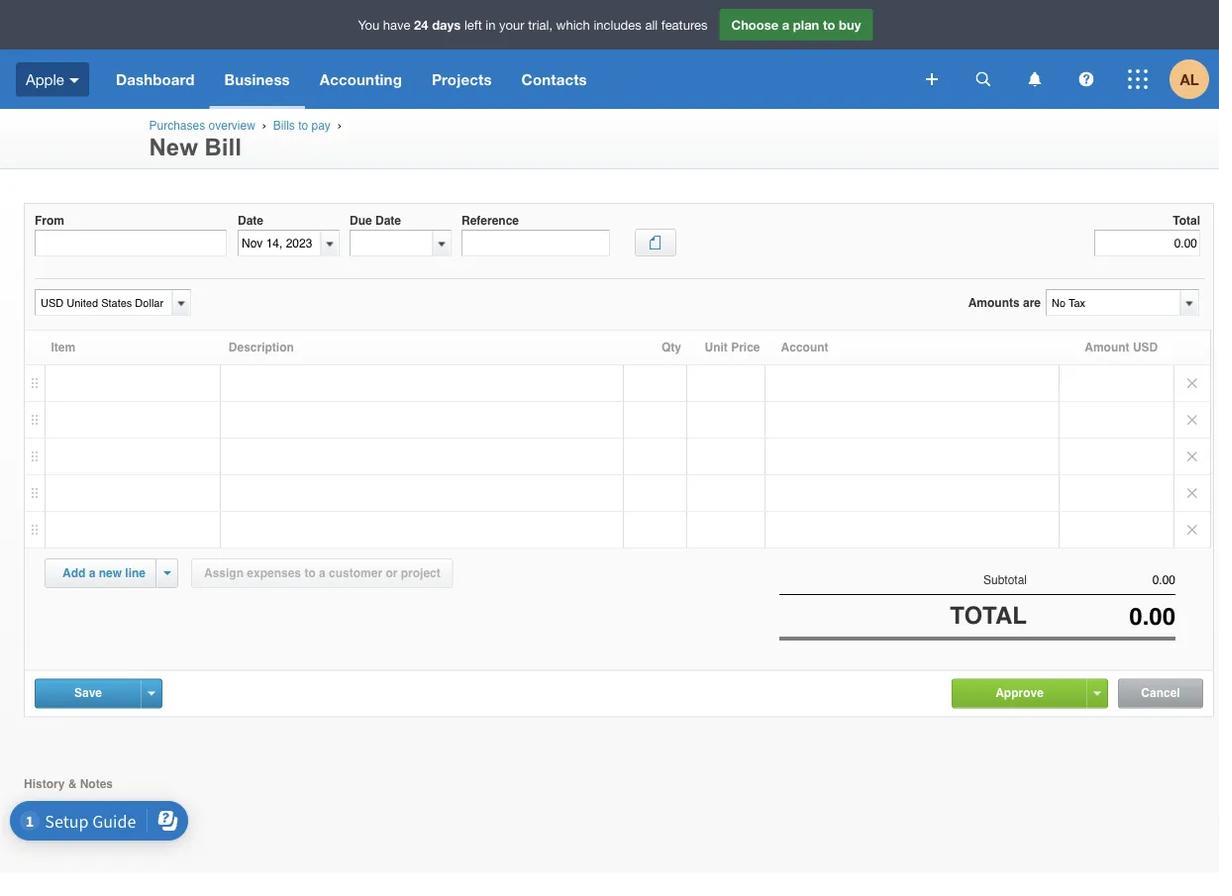 Task type: locate. For each thing, give the bounding box(es) containing it.
0 horizontal spatial svg image
[[1028, 72, 1041, 87]]

svg image
[[1028, 72, 1041, 87], [1079, 72, 1094, 87]]

choose
[[731, 17, 779, 32]]

date up due date text box
[[375, 213, 401, 227]]

a left new
[[89, 566, 95, 580]]

to left the pay at the left of the page
[[298, 119, 308, 133]]

usd
[[1133, 341, 1158, 355]]

amounts are
[[968, 296, 1041, 309]]

1 horizontal spatial ›
[[337, 119, 342, 132]]

qty
[[662, 341, 681, 355]]

date
[[238, 213, 263, 227], [375, 213, 401, 227]]

add left new
[[62, 566, 85, 580]]

0 horizontal spatial a
[[89, 566, 95, 580]]

1 › from the left
[[262, 119, 266, 132]]

add inside 'link'
[[62, 566, 85, 580]]

to right "expenses"
[[304, 566, 316, 580]]

Due Date text field
[[351, 231, 433, 256]]

you
[[358, 17, 379, 32]]

purchases overview › bills to pay › new bill
[[149, 119, 345, 160]]

1 date from the left
[[238, 213, 263, 227]]

assign expenses to a customer or project
[[204, 566, 440, 580]]

a left 'plan'
[[782, 17, 790, 32]]

pay
[[311, 119, 331, 133]]

all
[[645, 17, 658, 32]]

left
[[464, 17, 482, 32]]

1 vertical spatial to
[[298, 119, 308, 133]]

1 delete line item image from the top
[[1174, 365, 1210, 401]]

add for add note
[[37, 814, 60, 828]]

amount
[[1085, 341, 1130, 355]]

total
[[950, 602, 1027, 630]]

2 date from the left
[[375, 213, 401, 227]]

projects
[[432, 70, 492, 88]]

assign
[[204, 566, 244, 580]]

›
[[262, 119, 266, 132], [337, 119, 342, 132]]

a for line
[[89, 566, 95, 580]]

add
[[62, 566, 85, 580], [37, 814, 60, 828]]

add a new line link
[[51, 560, 157, 587]]

purchases
[[149, 119, 205, 133]]

date up date text box
[[238, 213, 263, 227]]

bills to pay link
[[273, 119, 331, 133]]

includes
[[594, 17, 642, 32]]

total
[[1173, 213, 1200, 227]]

are
[[1023, 296, 1041, 309]]

a inside 'add a new line' 'link'
[[89, 566, 95, 580]]

a for to
[[782, 17, 790, 32]]

navigation containing dashboard
[[101, 50, 912, 109]]

delete line item image
[[1174, 439, 1210, 474]]

2 › from the left
[[337, 119, 342, 132]]

add left 'note'
[[37, 814, 60, 828]]

al button
[[1170, 50, 1219, 109]]

1 horizontal spatial date
[[375, 213, 401, 227]]

have
[[383, 17, 410, 32]]

› left the 'bills'
[[262, 119, 266, 132]]

subtotal
[[983, 573, 1027, 587]]

a inside assign expenses to a customer or project link
[[319, 566, 326, 580]]

Date text field
[[239, 231, 321, 256]]

save
[[74, 686, 102, 700]]

you have 24 days left in your trial, which includes all features
[[358, 17, 708, 32]]

to left buy
[[823, 17, 835, 32]]

navigation inside banner
[[101, 50, 912, 109]]

2 vertical spatial to
[[304, 566, 316, 580]]

price
[[731, 341, 760, 355]]

amount usd
[[1085, 341, 1158, 355]]

None text field
[[35, 230, 227, 257], [1047, 290, 1179, 315], [35, 230, 227, 257], [1047, 290, 1179, 315]]

which
[[556, 17, 590, 32]]

svg image
[[1128, 69, 1148, 89], [976, 72, 991, 87], [926, 73, 938, 85], [69, 78, 79, 83]]

0 horizontal spatial ›
[[262, 119, 266, 132]]

1 horizontal spatial add
[[62, 566, 85, 580]]

› right the pay at the left of the page
[[337, 119, 342, 132]]

projects button
[[417, 50, 507, 109]]

2 horizontal spatial a
[[782, 17, 790, 32]]

delete line item image
[[1174, 365, 1210, 401], [1174, 402, 1210, 438], [1174, 475, 1210, 511], [1174, 512, 1210, 548]]

a
[[782, 17, 790, 32], [319, 566, 326, 580], [89, 566, 95, 580]]

1 horizontal spatial a
[[319, 566, 326, 580]]

apple button
[[0, 50, 101, 109]]

2 delete line item image from the top
[[1174, 402, 1210, 438]]

1 horizontal spatial svg image
[[1079, 72, 1094, 87]]

assign expenses to a customer or project link
[[191, 559, 453, 588]]

0 horizontal spatial add
[[37, 814, 60, 828]]

to inside banner
[[823, 17, 835, 32]]

accounting
[[320, 70, 402, 88]]

banner
[[0, 0, 1219, 109]]

None text field
[[36, 290, 169, 315], [1027, 573, 1175, 587], [1027, 603, 1175, 631], [36, 290, 169, 315], [1027, 573, 1175, 587], [1027, 603, 1175, 631]]

accounting button
[[305, 50, 417, 109]]

in
[[486, 17, 496, 32]]

0 horizontal spatial date
[[238, 213, 263, 227]]

a left 'customer'
[[319, 566, 326, 580]]

due
[[350, 213, 372, 227]]

days
[[432, 17, 461, 32]]

reference
[[461, 213, 519, 227]]

add note
[[37, 814, 89, 828]]

24
[[414, 17, 428, 32]]

history
[[24, 777, 65, 791]]

features
[[661, 17, 708, 32]]

description
[[229, 341, 294, 355]]

expenses
[[247, 566, 301, 580]]

notes
[[80, 777, 113, 791]]

business button
[[210, 50, 305, 109]]

1 svg image from the left
[[1028, 72, 1041, 87]]

to
[[823, 17, 835, 32], [298, 119, 308, 133], [304, 566, 316, 580]]

0 vertical spatial add
[[62, 566, 85, 580]]

or
[[386, 566, 397, 580]]

3 delete line item image from the top
[[1174, 475, 1210, 511]]

contacts
[[521, 70, 587, 88]]

0 vertical spatial to
[[823, 17, 835, 32]]

apple
[[26, 71, 64, 88]]

1 vertical spatial add
[[37, 814, 60, 828]]

Reference text field
[[461, 230, 610, 257]]

navigation
[[101, 50, 912, 109]]

history & notes
[[24, 777, 113, 791]]

add for add a new line
[[62, 566, 85, 580]]

customer
[[329, 566, 382, 580]]



Task type: describe. For each thing, give the bounding box(es) containing it.
buy
[[839, 17, 861, 32]]

trial,
[[528, 17, 553, 32]]

add a new line
[[62, 566, 146, 580]]

bill
[[205, 134, 241, 160]]

new
[[149, 134, 198, 160]]

4 delete line item image from the top
[[1174, 512, 1210, 548]]

bills
[[273, 119, 295, 133]]

more add line options... image
[[164, 571, 171, 575]]

project
[[401, 566, 440, 580]]

al
[[1180, 70, 1199, 88]]

business
[[224, 70, 290, 88]]

unit price
[[705, 341, 760, 355]]

cancel button
[[1119, 680, 1202, 708]]

overview
[[208, 119, 255, 133]]

cancel
[[1141, 686, 1180, 700]]

choose a plan to buy
[[731, 17, 861, 32]]

due date
[[350, 213, 401, 227]]

line
[[125, 566, 146, 580]]

your
[[499, 17, 524, 32]]

banner containing dashboard
[[0, 0, 1219, 109]]

unit
[[705, 341, 728, 355]]

amounts
[[968, 296, 1020, 309]]

item
[[51, 341, 75, 355]]

note
[[63, 814, 89, 828]]

save link
[[36, 680, 141, 707]]

purchases overview link
[[149, 119, 255, 133]]

add note link
[[24, 807, 102, 836]]

Total text field
[[1094, 230, 1200, 257]]

&
[[68, 777, 77, 791]]

account
[[781, 341, 828, 355]]

approve link
[[953, 680, 1086, 707]]

contacts button
[[507, 50, 602, 109]]

more approve options... image
[[1094, 692, 1101, 696]]

approve
[[995, 686, 1044, 700]]

plan
[[793, 17, 819, 32]]

to inside assign expenses to a customer or project link
[[304, 566, 316, 580]]

from
[[35, 213, 64, 227]]

dashboard
[[116, 70, 195, 88]]

new
[[99, 566, 122, 580]]

svg image inside apple popup button
[[69, 78, 79, 83]]

2 svg image from the left
[[1079, 72, 1094, 87]]

more save options... image
[[148, 692, 155, 696]]

dashboard link
[[101, 50, 210, 109]]

to inside purchases overview › bills to pay › new bill
[[298, 119, 308, 133]]



Task type: vqa. For each thing, say whether or not it's contained in the screenshot.
Fa
no



